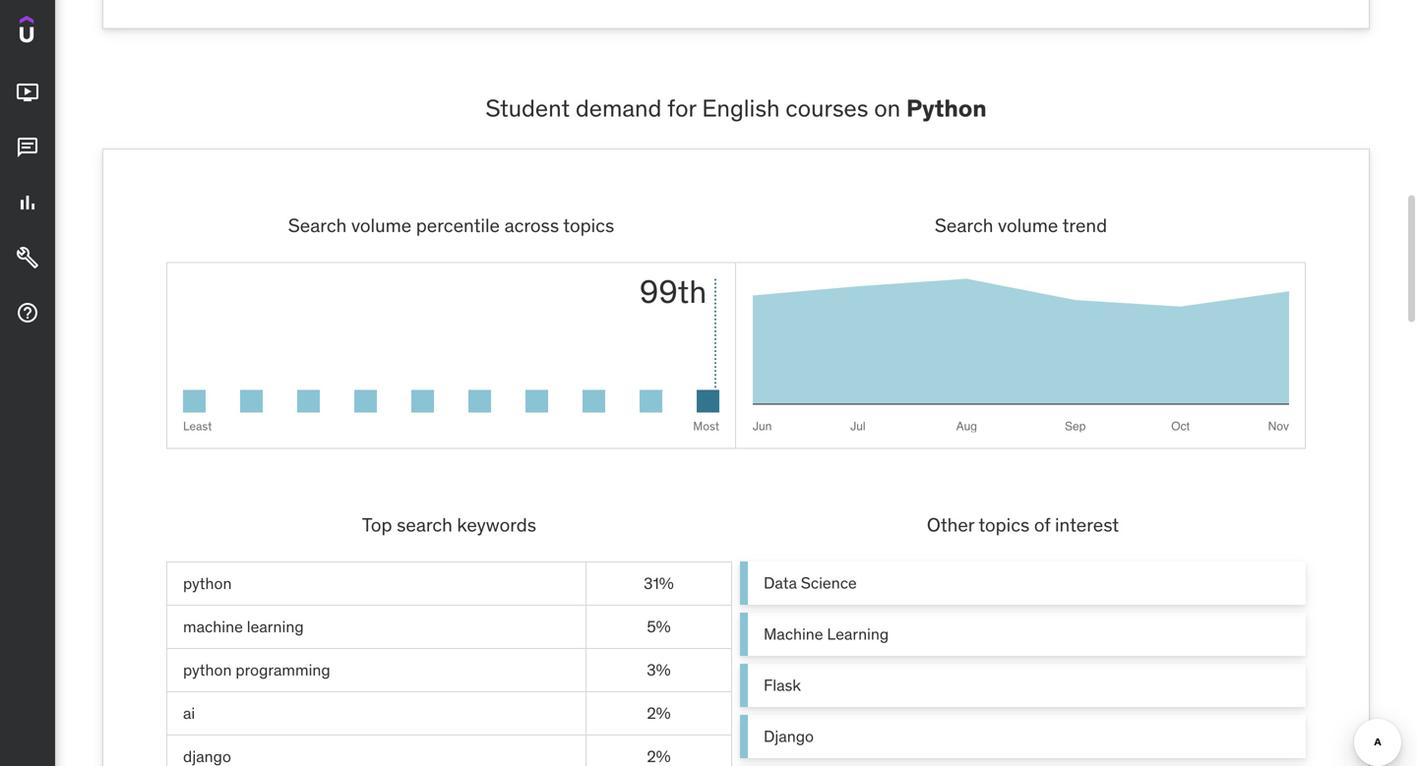 Task type: locate. For each thing, give the bounding box(es) containing it.
search
[[288, 214, 347, 237], [935, 214, 993, 237]]

1 python from the top
[[183, 574, 232, 594]]

udemy image
[[20, 16, 109, 49]]

1 horizontal spatial volume
[[998, 214, 1058, 237]]

1 vertical spatial medium image
[[16, 246, 39, 270]]

search for search volume trend
[[935, 214, 993, 237]]

english
[[702, 93, 780, 123]]

django
[[764, 727, 814, 747]]

medium image
[[16, 81, 39, 104], [16, 136, 39, 160]]

31%
[[644, 574, 674, 594]]

1 vertical spatial topics
[[979, 513, 1030, 537]]

volume for percentile
[[351, 214, 412, 237]]

python
[[183, 574, 232, 594], [183, 660, 232, 680]]

topics right across
[[563, 214, 614, 237]]

1 horizontal spatial search
[[935, 214, 993, 237]]

demand
[[576, 93, 662, 123]]

0 horizontal spatial topics
[[563, 214, 614, 237]]

search volume percentile across topics
[[288, 214, 614, 237]]

topics
[[563, 214, 614, 237], [979, 513, 1030, 537]]

python down machine
[[183, 660, 232, 680]]

medium image
[[16, 191, 39, 215], [16, 246, 39, 270], [16, 301, 39, 325]]

0 horizontal spatial volume
[[351, 214, 412, 237]]

machine learning
[[183, 617, 304, 637]]

data science link
[[740, 562, 1306, 605]]

science
[[801, 573, 857, 593]]

1 volume from the left
[[351, 214, 412, 237]]

least
[[183, 419, 212, 434]]

1 vertical spatial python
[[183, 660, 232, 680]]

topics left of
[[979, 513, 1030, 537]]

volume left percentile
[[351, 214, 412, 237]]

2 search from the left
[[935, 214, 993, 237]]

programming
[[236, 660, 330, 680]]

python up machine
[[183, 574, 232, 594]]

python for python
[[183, 574, 232, 594]]

2 volume from the left
[[998, 214, 1058, 237]]

data
[[764, 573, 797, 593]]

2 medium image from the top
[[16, 246, 39, 270]]

other
[[927, 513, 974, 537]]

1 search from the left
[[288, 214, 347, 237]]

student demand for english courses on python
[[486, 93, 987, 123]]

2 python from the top
[[183, 660, 232, 680]]

ai
[[183, 704, 195, 724]]

99th
[[639, 272, 707, 312]]

0 horizontal spatial search
[[288, 214, 347, 237]]

2 vertical spatial medium image
[[16, 301, 39, 325]]

3 medium image from the top
[[16, 301, 39, 325]]

machine learning link
[[740, 613, 1306, 657]]

search volume trend
[[935, 214, 1107, 237]]

of
[[1034, 513, 1050, 537]]

learning
[[247, 617, 304, 637]]

volume
[[351, 214, 412, 237], [998, 214, 1058, 237]]

0 vertical spatial python
[[183, 574, 232, 594]]

machine
[[183, 617, 243, 637]]

5%
[[647, 617, 671, 637]]

0 vertical spatial topics
[[563, 214, 614, 237]]

1 vertical spatial medium image
[[16, 136, 39, 160]]

student
[[486, 93, 570, 123]]

most
[[693, 419, 719, 434]]

courses
[[786, 93, 868, 123]]

volume left 'trend'
[[998, 214, 1058, 237]]

0 vertical spatial medium image
[[16, 81, 39, 104]]

percentile
[[416, 214, 500, 237]]

trend
[[1062, 214, 1107, 237]]

0 vertical spatial medium image
[[16, 191, 39, 215]]



Task type: vqa. For each thing, say whether or not it's contained in the screenshot.
top I've
no



Task type: describe. For each thing, give the bounding box(es) containing it.
machine
[[764, 624, 823, 645]]

on
[[874, 93, 901, 123]]

top search keywords
[[362, 513, 536, 537]]

volume for trend
[[998, 214, 1058, 237]]

learning
[[827, 624, 889, 645]]

for
[[667, 93, 696, 123]]

2%
[[647, 704, 671, 724]]

keywords
[[457, 513, 536, 537]]

interactive chart image
[[753, 279, 1289, 433]]

python
[[906, 93, 987, 123]]

search
[[397, 513, 453, 537]]

1 medium image from the top
[[16, 191, 39, 215]]

flask
[[764, 676, 801, 696]]

interest
[[1055, 513, 1119, 537]]

other topics of interest
[[927, 513, 1119, 537]]

machine learning
[[764, 624, 889, 645]]

data science
[[764, 573, 857, 593]]

search for search volume percentile across topics
[[288, 214, 347, 237]]

django link
[[740, 716, 1306, 759]]

flask link
[[740, 664, 1306, 708]]

2 medium image from the top
[[16, 136, 39, 160]]

python for python programming
[[183, 660, 232, 680]]

python programming
[[183, 660, 330, 680]]

1 medium image from the top
[[16, 81, 39, 104]]

top
[[362, 513, 392, 537]]

1 horizontal spatial topics
[[979, 513, 1030, 537]]

3%
[[647, 660, 671, 680]]

across
[[504, 214, 559, 237]]



